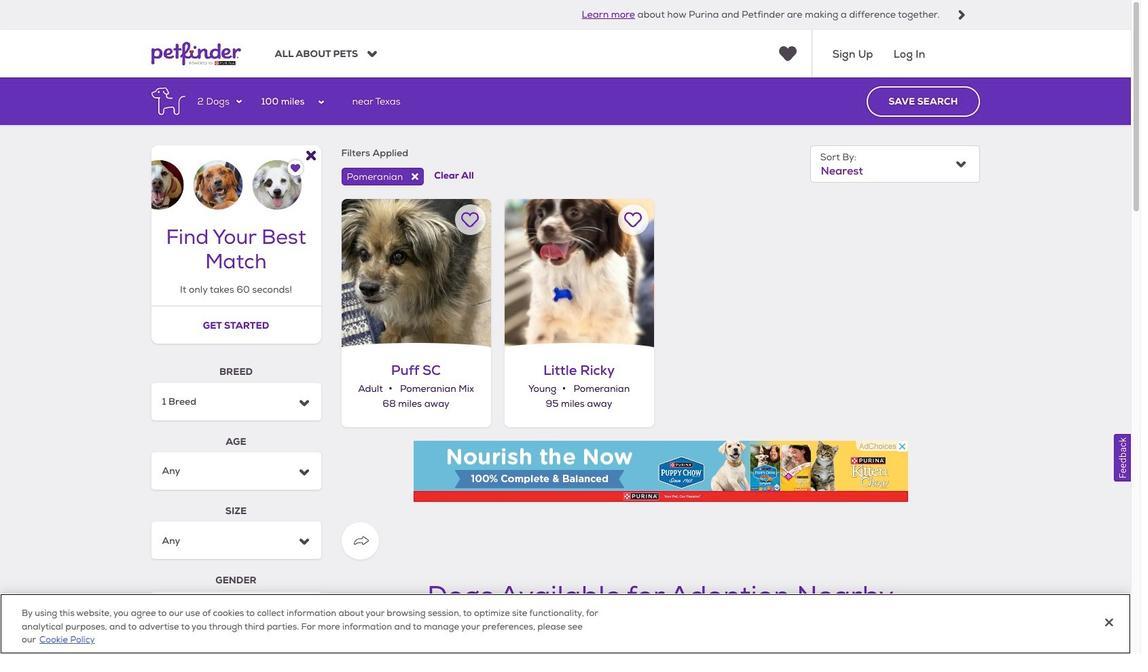 Task type: describe. For each thing, give the bounding box(es) containing it.
advertisement element
[[413, 441, 908, 502]]

privacy alert dialog
[[0, 594, 1131, 654]]

potential dog matches image
[[151, 146, 321, 210]]



Task type: vqa. For each thing, say whether or not it's contained in the screenshot.
Kiwi, ADOPTABLE, Young Female Domestic Short Hair, in Greenwood, MS. image
no



Task type: locate. For each thing, give the bounding box(es) containing it.
boris, adoptable dog, adult male mixed breed, buchanan dam, tx. image
[[504, 630, 654, 654]]

pancho, adoptable dog, young male mixed breed, comanche, tx. image
[[341, 630, 491, 654]]

little ricky, adoptable dog, young male pomeranian, 95 miles away. image
[[504, 199, 654, 348]]

main content
[[0, 78, 1131, 654]]

petfinder home image
[[151, 30, 241, 78]]

riley, adoptable dog, puppy female mixed breed, buchanan dam, tx. image
[[831, 630, 980, 654]]

jerry, adoptable dog, adult male cattle dog mix, brownwood, tx. image
[[668, 630, 817, 654]]

puff sc, adoptable dog, adult female pomeranian mix, 68 miles away. image
[[341, 199, 491, 348]]



